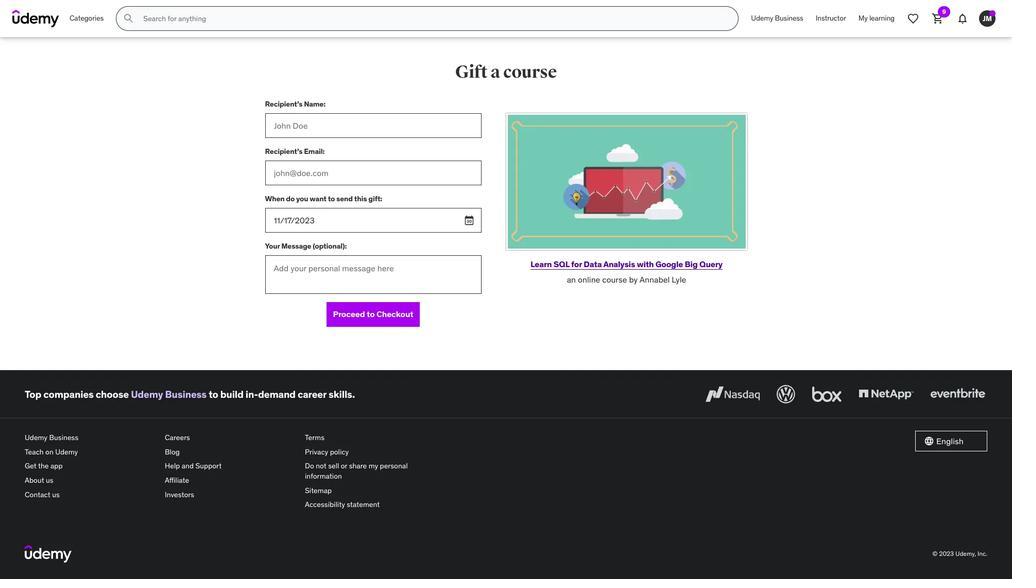Task type: describe. For each thing, give the bounding box(es) containing it.
volkswagen image
[[775, 383, 798, 406]]

(optional):
[[313, 241, 347, 251]]

or
[[341, 462, 347, 471]]

email:
[[304, 147, 325, 156]]

terms
[[305, 433, 325, 443]]

0 horizontal spatial to
[[209, 388, 218, 401]]

1 vertical spatial udemy image
[[25, 546, 72, 563]]

gift
[[455, 61, 488, 83]]

Recipient's Email: email field
[[265, 161, 482, 185]]

demand
[[258, 388, 296, 401]]

recipient's for recipient's email:
[[265, 147, 303, 156]]

help
[[165, 462, 180, 471]]

recipient's email:
[[265, 147, 325, 156]]

blog link
[[165, 446, 297, 460]]

inc.
[[978, 550, 988, 558]]

© 2023 udemy, inc.
[[933, 550, 988, 558]]

wishlist image
[[907, 12, 920, 25]]

by
[[629, 275, 638, 285]]

sitemap
[[305, 486, 332, 495]]

data
[[584, 259, 602, 269]]

business for udemy business
[[775, 14, 804, 23]]

learn sql for data analysis with google big query link
[[531, 259, 723, 269]]

choose
[[96, 388, 129, 401]]

careers link
[[165, 431, 297, 446]]

©
[[933, 550, 938, 558]]

app
[[50, 462, 63, 471]]

0 vertical spatial udemy image
[[12, 10, 59, 27]]

support
[[196, 462, 222, 471]]

1 vertical spatial business
[[165, 388, 207, 401]]

online
[[578, 275, 601, 285]]

in-
[[246, 388, 258, 401]]

1 vertical spatial udemy business link
[[131, 388, 207, 401]]

investors
[[165, 490, 194, 500]]

my
[[859, 14, 868, 23]]

accessibility
[[305, 500, 345, 510]]

2 vertical spatial udemy business link
[[25, 431, 157, 446]]

learn
[[531, 259, 552, 269]]

annabel
[[640, 275, 670, 285]]

get the app link
[[25, 460, 157, 474]]

big
[[685, 259, 698, 269]]

1 vertical spatial us
[[52, 490, 60, 500]]

to inside 'button'
[[367, 309, 375, 320]]

want
[[310, 194, 327, 203]]

policy
[[330, 448, 349, 457]]

2023
[[940, 550, 954, 558]]

sql
[[554, 259, 570, 269]]

do
[[305, 462, 314, 471]]

do
[[286, 194, 295, 203]]

your message (optional):
[[265, 241, 347, 251]]

privacy
[[305, 448, 328, 457]]

help and support link
[[165, 460, 297, 474]]

an online course by annabel lyle
[[567, 275, 687, 285]]

instructor
[[816, 14, 846, 23]]

jm link
[[975, 6, 1000, 31]]

top companies choose udemy business to build in-demand career skills.
[[25, 388, 355, 401]]

0 vertical spatial us
[[46, 476, 53, 485]]

box image
[[810, 383, 845, 406]]

english
[[937, 436, 964, 447]]

checkout
[[377, 309, 414, 320]]

contact
[[25, 490, 50, 500]]

and
[[182, 462, 194, 471]]

message
[[282, 241, 311, 251]]

companies
[[43, 388, 94, 401]]

accessibility statement link
[[305, 498, 437, 513]]

an
[[567, 275, 576, 285]]

gift:
[[369, 194, 382, 203]]

proceed to checkout
[[333, 309, 414, 320]]

eventbrite image
[[929, 383, 988, 406]]

recipient's for recipient's name:
[[265, 99, 303, 109]]

contact us link
[[25, 488, 157, 503]]

skills.
[[329, 388, 355, 401]]

privacy policy link
[[305, 446, 437, 460]]

Recipient's Name: text field
[[265, 113, 482, 138]]

when do you want to send this gift:
[[265, 194, 382, 203]]

udemy,
[[956, 550, 977, 558]]

sell
[[328, 462, 339, 471]]

google
[[656, 259, 683, 269]]



Task type: vqa. For each thing, say whether or not it's contained in the screenshot.
'$11.99' related to Startup PR: Getting Press on a Tight Budget
no



Task type: locate. For each thing, give the bounding box(es) containing it.
us right about
[[46, 476, 53, 485]]

english button
[[916, 431, 988, 452]]

lyle
[[672, 275, 687, 285]]

my learning link
[[853, 6, 901, 31]]

gift a course
[[455, 61, 557, 83]]

Your Message (optional): text field
[[265, 256, 482, 294]]

2 recipient's from the top
[[265, 147, 303, 156]]

2 horizontal spatial to
[[367, 309, 375, 320]]

1 horizontal spatial to
[[328, 194, 335, 203]]

nasdaq image
[[703, 383, 763, 406]]

my
[[369, 462, 378, 471]]

udemy business
[[751, 14, 804, 23]]

business up careers
[[165, 388, 207, 401]]

udemy business teach on udemy get the app about us contact us
[[25, 433, 78, 500]]

with
[[637, 259, 654, 269]]

course for a
[[503, 61, 557, 83]]

query
[[700, 259, 723, 269]]

udemy business link
[[745, 6, 810, 31], [131, 388, 207, 401], [25, 431, 157, 446]]

0 vertical spatial recipient's
[[265, 99, 303, 109]]

the
[[38, 462, 49, 471]]

9
[[943, 8, 946, 15]]

0 vertical spatial to
[[328, 194, 335, 203]]

recipient's left email:
[[265, 147, 303, 156]]

business for udemy business teach on udemy get the app about us contact us
[[49, 433, 78, 443]]

you have alerts image
[[990, 10, 996, 16]]

submit search image
[[123, 12, 135, 25]]

share
[[349, 462, 367, 471]]

learn sql for data analysis with google big query
[[531, 259, 723, 269]]

a
[[491, 61, 500, 83]]

0 horizontal spatial business
[[49, 433, 78, 443]]

get
[[25, 462, 37, 471]]

terms link
[[305, 431, 437, 446]]

about us link
[[25, 474, 157, 488]]

you
[[296, 194, 308, 203]]

1 horizontal spatial business
[[165, 388, 207, 401]]

categories button
[[63, 6, 110, 31]]

information
[[305, 472, 342, 481]]

name:
[[304, 99, 326, 109]]

affiliate
[[165, 476, 189, 485]]

0 vertical spatial udemy business link
[[745, 6, 810, 31]]

to left 'send'
[[328, 194, 335, 203]]

teach
[[25, 448, 44, 457]]

1 horizontal spatial course
[[602, 275, 627, 285]]

when
[[265, 194, 285, 203]]

0 vertical spatial course
[[503, 61, 557, 83]]

1 vertical spatial course
[[602, 275, 627, 285]]

proceed
[[333, 309, 365, 320]]

investors link
[[165, 488, 297, 503]]

course for online
[[602, 275, 627, 285]]

top
[[25, 388, 41, 401]]

business inside udemy business teach on udemy get the app about us contact us
[[49, 433, 78, 443]]

career
[[298, 388, 327, 401]]

recipient's
[[265, 99, 303, 109], [265, 147, 303, 156]]

analysis
[[604, 259, 635, 269]]

to right proceed
[[367, 309, 375, 320]]

business up 'on'
[[49, 433, 78, 443]]

When do you want to send this gift: text field
[[265, 208, 482, 233]]

Search for anything text field
[[141, 10, 726, 27]]

blog
[[165, 448, 180, 457]]

careers blog help and support affiliate investors
[[165, 433, 222, 500]]

small image
[[924, 437, 935, 447]]

proceed to checkout button
[[327, 302, 420, 327]]

build
[[220, 388, 244, 401]]

not
[[316, 462, 327, 471]]

1 vertical spatial to
[[367, 309, 375, 320]]

notifications image
[[957, 12, 969, 25]]

on
[[45, 448, 53, 457]]

recipient's left name:
[[265, 99, 303, 109]]

do not sell or share my personal information button
[[305, 460, 437, 484]]

course down analysis
[[602, 275, 627, 285]]

2 vertical spatial business
[[49, 433, 78, 443]]

udemy
[[751, 14, 774, 23], [131, 388, 163, 401], [25, 433, 47, 443], [55, 448, 78, 457]]

9 link
[[926, 6, 951, 31]]

for
[[571, 259, 582, 269]]

personal
[[380, 462, 408, 471]]

sitemap link
[[305, 484, 437, 498]]

1 recipient's from the top
[[265, 99, 303, 109]]

0 vertical spatial business
[[775, 14, 804, 23]]

business
[[775, 14, 804, 23], [165, 388, 207, 401], [49, 433, 78, 443]]

about
[[25, 476, 44, 485]]

shopping cart with 9 items image
[[932, 12, 944, 25]]

this
[[354, 194, 367, 203]]

recipient's name:
[[265, 99, 326, 109]]

netapp image
[[857, 383, 916, 406]]

to left build
[[209, 388, 218, 401]]

1 vertical spatial recipient's
[[265, 147, 303, 156]]

instructor link
[[810, 6, 853, 31]]

send
[[337, 194, 353, 203]]

your
[[265, 241, 280, 251]]

to
[[328, 194, 335, 203], [367, 309, 375, 320], [209, 388, 218, 401]]

categories
[[70, 14, 104, 23]]

2 vertical spatial to
[[209, 388, 218, 401]]

jm
[[983, 14, 992, 23]]

business left instructor
[[775, 14, 804, 23]]

2 horizontal spatial business
[[775, 14, 804, 23]]

my learning
[[859, 14, 895, 23]]

statement
[[347, 500, 380, 510]]

teach on udemy link
[[25, 446, 157, 460]]

course right a
[[503, 61, 557, 83]]

udemy image
[[12, 10, 59, 27], [25, 546, 72, 563]]

affiliate link
[[165, 474, 297, 488]]

0 horizontal spatial course
[[503, 61, 557, 83]]

us right contact
[[52, 490, 60, 500]]

terms privacy policy do not sell or share my personal information sitemap accessibility statement
[[305, 433, 408, 510]]

learning
[[870, 14, 895, 23]]



